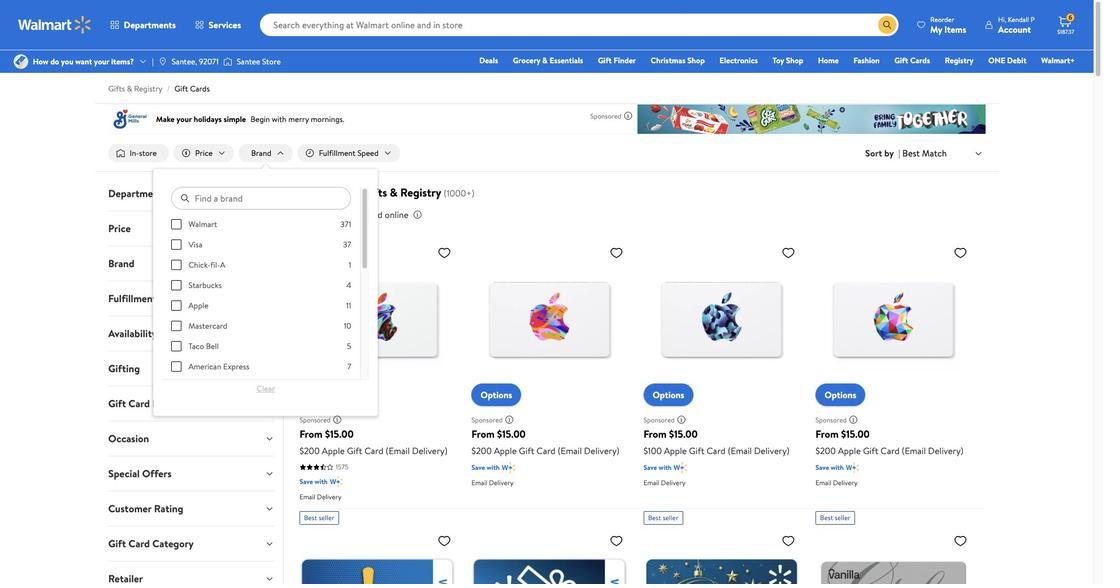 Task type: vqa. For each thing, say whether or not it's contained in the screenshot.
Patio
no



Task type: describe. For each thing, give the bounding box(es) containing it.
cards for gift cards in gifts & registry (1000+)
[[320, 185, 348, 200]]

deals
[[479, 55, 498, 66]]

a
[[220, 260, 226, 271]]

37
[[343, 239, 351, 250]]

0 vertical spatial gifts
[[108, 83, 125, 94]]

speed inside "tab"
[[159, 292, 186, 306]]

sponsored for ad disclaimer and feedback image associated with add to favorites list, $200 apple gift card (email delivery) icon at the right's options link
[[816, 415, 847, 425]]

reorder my items
[[930, 14, 967, 35]]

fulfillment inside "tab"
[[108, 292, 157, 306]]

one debit link
[[983, 54, 1032, 67]]

$100 apple gift card (email delivery) image
[[644, 241, 800, 398]]

from for ad disclaimer and feedback image associated with add to favorites list, $200 apple gift card (email delivery) icon at the right's options link
[[816, 428, 839, 442]]

starbucks
[[189, 280, 222, 291]]

1 from $15.00 $200 apple gift card (email delivery) from the left
[[300, 428, 448, 458]]

save for 1st ad disclaimer and feedback image from the left
[[472, 463, 485, 473]]

from $15.00 $100 apple gift card (email delivery)
[[644, 428, 790, 458]]

hi, kendall p account
[[998, 14, 1035, 35]]

92071
[[199, 56, 219, 67]]

11
[[346, 300, 351, 312]]

walmart
[[189, 219, 217, 230]]

1 horizontal spatial fulfillment speed button
[[297, 144, 400, 162]]

finder
[[614, 55, 636, 66]]

$200 for options link corresponding to 1st ad disclaimer and feedback image from the left
[[472, 445, 492, 458]]

purchased
[[343, 209, 383, 221]]

holiday classic ornament peace & joy walmart gift card image
[[644, 530, 800, 584]]

mastercard
[[189, 321, 227, 332]]

1 vertical spatial brand button
[[99, 247, 283, 281]]

best match button
[[900, 146, 986, 161]]

one debit
[[988, 55, 1027, 66]]

in-store button
[[108, 144, 169, 162]]

0 vertical spatial brand button
[[239, 144, 293, 162]]

walmart plus image for 1st ad disclaimer and feedback image from the left
[[502, 463, 515, 474]]

apple for add to favorites list, $200 apple gift card (email delivery) icon at the right's $200 apple gift card (email delivery) image
[[838, 445, 861, 458]]

1 add to favorites list, $200 apple gift card (email delivery) image from the left
[[438, 246, 451, 260]]

customer rating tab
[[99, 492, 283, 526]]

from for options link corresponding to ad disclaimer and feedback image for add to favorites list, $100 apple gift card (email delivery) image on the right top of the page
[[644, 428, 667, 442]]

6 $187.37
[[1058, 13, 1074, 36]]

options link for 1st ad disclaimer and feedback image from the left
[[472, 384, 521, 407]]

delivery) for options link corresponding to 1st ad disclaimer and feedback image from the left
[[584, 445, 620, 458]]

delivery) for ad disclaimer and feedback image associated with add to favorites list, $200 apple gift card (email delivery) icon at the right's options link
[[928, 445, 964, 458]]

with for walmart plus image related to ad disclaimer and feedback image associated with add to favorites list, $200 apple gift card (email delivery) icon at the right
[[831, 463, 844, 473]]

gift inside dropdown button
[[108, 397, 126, 411]]

in
[[351, 185, 360, 200]]

$25 vanilla® visa® egift card image
[[816, 530, 972, 584]]

with for walmart plus image for 1st ad disclaimer and feedback image from the left
[[487, 463, 500, 473]]

taco
[[189, 341, 204, 352]]

speed inside sort and filter section element
[[358, 148, 379, 159]]

0 horizontal spatial cards
[[190, 83, 210, 94]]

10
[[344, 321, 351, 332]]

home
[[818, 55, 839, 66]]

| inside sort and filter section element
[[899, 147, 900, 159]]

0 vertical spatial departments
[[124, 19, 176, 31]]

chick-fil-a
[[189, 260, 226, 271]]

best inside dropdown button
[[903, 147, 920, 159]]

delivery) for options link corresponding to ad disclaimer and feedback image for add to favorites list, $100 apple gift card (email delivery) image on the right top of the page
[[754, 445, 790, 458]]

price inside sort and filter section element
[[195, 148, 213, 159]]

fashion
[[854, 55, 880, 66]]

p
[[1031, 14, 1035, 24]]

$15.00 for ad disclaimer and feedback image for add to favorites list, $100 apple gift card (email delivery) image on the right top of the page
[[669, 428, 698, 442]]

 image for how do you want your items?
[[14, 54, 28, 69]]

1 delivery) from the left
[[412, 445, 448, 458]]

card inside from $15.00 $100 apple gift card (email delivery)
[[707, 445, 726, 458]]

toy shop link
[[768, 54, 809, 67]]

$187.37
[[1058, 28, 1074, 36]]

gift finder link
[[593, 54, 641, 67]]

occasion button
[[99, 422, 283, 456]]

add to favorites list, popping gift walmart gift card image
[[610, 534, 623, 549]]

debit
[[1007, 55, 1027, 66]]

0 horizontal spatial registry
[[134, 83, 163, 94]]

gifts & registry / gift cards
[[108, 83, 210, 94]]

clear
[[257, 383, 275, 395]]

price inside price tab
[[108, 222, 131, 236]]

brand for brand dropdown button to the top
[[251, 148, 271, 159]]

fil-
[[211, 260, 220, 271]]

(email for options link corresponding to ad disclaimer and feedback image for add to favorites list, $100 apple gift card (email delivery) image on the right top of the page
[[728, 445, 752, 458]]

options for 1st ad disclaimer and feedback image from the left
[[481, 389, 512, 402]]

store
[[262, 56, 281, 67]]

best seller for holiday classic ornament peace & joy walmart gift card image
[[648, 514, 679, 523]]

essentials
[[550, 55, 583, 66]]

toy shop
[[773, 55, 803, 66]]

$100
[[644, 445, 662, 458]]

clear button
[[172, 380, 360, 398]]

grocery & essentials link
[[508, 54, 588, 67]]

save for ad disclaimer and feedback image for add to favorites list, $100 apple gift card (email delivery) image on the right top of the page
[[644, 463, 657, 473]]

email delivery for walmart plus image related to ad disclaimer and feedback image associated with add to favorites list, $200 apple gift card (email delivery) icon at the right
[[816, 478, 858, 488]]

customer rating button
[[99, 492, 283, 526]]

special offers tab
[[99, 457, 283, 491]]

1 vertical spatial departments button
[[99, 176, 283, 211]]

0 vertical spatial registry
[[945, 55, 974, 66]]

gift inside "link"
[[598, 55, 612, 66]]

from for options link corresponding to 1st ad disclaimer and feedback image from the left
[[472, 428, 495, 442]]

how do you want your items?
[[33, 56, 134, 67]]

save with for ad disclaimer and feedback image for add to favorites list, $100 apple gift card (email delivery) image on the right top of the page's walmart plus image
[[644, 463, 672, 473]]

kendall
[[1008, 14, 1029, 24]]

availability tab
[[99, 317, 283, 351]]

sort by |
[[865, 147, 900, 159]]

special
[[108, 467, 140, 481]]

bell
[[206, 341, 219, 352]]

customer rating
[[108, 502, 183, 516]]

sponsored for options link corresponding to 1st ad disclaimer and feedback image from the left
[[472, 415, 503, 425]]

/
[[167, 83, 170, 94]]

you
[[61, 56, 73, 67]]

format
[[152, 397, 185, 411]]

items
[[945, 23, 967, 35]]

1 horizontal spatial &
[[390, 185, 398, 200]]

grocery & essentials
[[513, 55, 583, 66]]

occasion
[[108, 432, 149, 446]]

group inside sort and filter section element
[[172, 219, 351, 584]]

your
[[94, 56, 109, 67]]

want
[[75, 56, 92, 67]]

by
[[885, 147, 894, 159]]

search icon image
[[883, 20, 892, 29]]

& for grocery
[[542, 55, 548, 66]]

$200 apple gift card (email delivery) image for 1st add to favorites list, $200 apple gift card (email delivery) image from right
[[472, 241, 628, 398]]

shop for christmas shop
[[688, 55, 705, 66]]

customer
[[108, 502, 152, 516]]

walmart+ link
[[1036, 54, 1080, 67]]

category
[[152, 537, 194, 551]]

fulfillment inside sort and filter section element
[[319, 148, 356, 159]]

seller for $25 vanilla® visa® egift card image
[[835, 514, 851, 523]]

gift inside from $15.00 $100 apple gift card (email delivery)
[[689, 445, 705, 458]]

0 horizontal spatial fulfillment speed button
[[99, 282, 283, 316]]

fulfillment speed inside sort and filter section element
[[319, 148, 379, 159]]

match
[[922, 147, 947, 159]]

gift card format button
[[99, 387, 283, 421]]

6
[[1069, 13, 1072, 22]]

best for holiday classic ornament peace & joy walmart gift card image
[[648, 514, 661, 523]]

registry link
[[940, 54, 979, 67]]

delivery for walmart plus image for 1st ad disclaimer and feedback image from the left
[[489, 478, 514, 488]]

1
[[349, 260, 351, 271]]

online
[[385, 209, 409, 221]]

how
[[33, 56, 49, 67]]

home link
[[813, 54, 844, 67]]

my
[[930, 23, 942, 35]]

gift card category button
[[99, 527, 283, 561]]

1575
[[336, 463, 349, 472]]



Task type: locate. For each thing, give the bounding box(es) containing it.
$15.00 for 1st ad disclaimer and feedback image from the left
[[497, 428, 526, 442]]

ad disclaimer and feedback image for add to favorites list, $100 apple gift card (email delivery) image on the right top of the page
[[677, 416, 686, 425]]

speed
[[358, 148, 379, 159], [159, 292, 186, 306]]

3 seller from the left
[[835, 514, 851, 523]]

3 ad disclaimer and feedback image from the left
[[849, 416, 858, 425]]

2 horizontal spatial price
[[297, 209, 317, 221]]

tab
[[99, 562, 283, 584]]

0 horizontal spatial gifts
[[108, 83, 125, 94]]

2 vertical spatial registry
[[400, 185, 441, 200]]

email for ad disclaimer and feedback image associated with add to favorites list, $200 apple gift card (email delivery) icon at the right
[[816, 478, 832, 488]]

2 seller from the left
[[663, 514, 679, 523]]

$200
[[300, 445, 320, 458], [472, 445, 492, 458], [816, 445, 836, 458]]

1 vertical spatial fulfillment speed button
[[99, 282, 283, 316]]

walmart image
[[18, 16, 92, 34]]

 image for santee, 92071
[[158, 57, 167, 66]]

from $15.00 $200 apple gift card (email delivery) for options link corresponding to 1st ad disclaimer and feedback image from the left
[[472, 428, 620, 458]]

1 vertical spatial |
[[899, 147, 900, 159]]

add to favorites list, basic blue yellow spark walmart gift card image
[[438, 534, 451, 549]]

fashion link
[[849, 54, 885, 67]]

3 from $15.00 $200 apple gift card (email delivery) from the left
[[816, 428, 964, 458]]

with
[[487, 463, 500, 473], [659, 463, 672, 473], [831, 463, 844, 473], [315, 477, 328, 487]]

$200 apple gift card (email delivery) image for add to favorites list, $200 apple gift card (email delivery) icon at the right
[[816, 241, 972, 398]]

special offers
[[108, 467, 172, 481]]

ad disclaimer and feedback image
[[505, 416, 514, 425], [677, 416, 686, 425], [849, 416, 858, 425]]

1 from from the left
[[300, 428, 323, 442]]

chick-
[[189, 260, 211, 271]]

$15.00 for ad disclaimer and feedback image associated with add to favorites list, $200 apple gift card (email delivery) icon at the right
[[841, 428, 870, 442]]

2 best seller from the left
[[648, 514, 679, 523]]

4 $15.00 from the left
[[841, 428, 870, 442]]

shop for toy shop
[[786, 55, 803, 66]]

0 vertical spatial &
[[542, 55, 548, 66]]

fulfillment speed inside "tab"
[[108, 292, 186, 306]]

2 options link from the left
[[644, 384, 693, 407]]

ad disclaimer and feedback image for add to favorites list, $200 apple gift card (email delivery) icon at the right
[[849, 416, 858, 425]]

hi,
[[998, 14, 1006, 24]]

add to favorites list, $25 vanilla® visa® egift card image
[[954, 534, 967, 549]]

save with for walmart plus image for 1st ad disclaimer and feedback image from the left
[[472, 463, 500, 473]]

best for basic blue yellow spark walmart gift card image
[[304, 514, 317, 523]]

add to favorites list, $100 apple gift card (email delivery) image
[[782, 246, 795, 260]]

1 horizontal spatial ad disclaimer and feedback image
[[677, 416, 686, 425]]

2 options from the left
[[653, 389, 684, 402]]

2 horizontal spatial $200
[[816, 445, 836, 458]]

2 horizontal spatial &
[[542, 55, 548, 66]]

0 vertical spatial gift cards link
[[889, 54, 935, 67]]

store
[[139, 148, 157, 159]]

group containing walmart
[[172, 219, 351, 584]]

1 options from the left
[[481, 389, 512, 402]]

delivery)
[[412, 445, 448, 458], [584, 445, 620, 458], [754, 445, 790, 458], [928, 445, 964, 458]]

christmas shop link
[[646, 54, 710, 67]]

1 options link from the left
[[472, 384, 521, 407]]

0 horizontal spatial ad disclaimer and feedback image
[[333, 416, 342, 425]]

apple inside from $15.00 $100 apple gift card (email delivery)
[[664, 445, 687, 458]]

1 shop from the left
[[688, 55, 705, 66]]

gift cards link right /
[[175, 83, 210, 94]]

None checkbox
[[172, 219, 182, 230], [172, 280, 182, 291], [172, 301, 182, 311], [172, 321, 182, 331], [172, 362, 182, 372], [172, 219, 182, 230], [172, 280, 182, 291], [172, 301, 182, 311], [172, 321, 182, 331], [172, 362, 182, 372]]

&
[[542, 55, 548, 66], [127, 83, 132, 94], [390, 185, 398, 200]]

1 horizontal spatial $200 apple gift card (email delivery) image
[[472, 241, 628, 398]]

options for ad disclaimer and feedback image associated with add to favorites list, $200 apple gift card (email delivery) icon at the right
[[825, 389, 856, 402]]

1 horizontal spatial fulfillment
[[319, 148, 356, 159]]

fulfillment speed button up mastercard
[[99, 282, 283, 316]]

items?
[[111, 56, 134, 67]]

from $15.00 $200 apple gift card (email delivery) for ad disclaimer and feedback image associated with add to favorites list, $200 apple gift card (email delivery) icon at the right's options link
[[816, 428, 964, 458]]

0 horizontal spatial price
[[108, 222, 131, 236]]

shop right the toy
[[786, 55, 803, 66]]

2 horizontal spatial registry
[[945, 55, 974, 66]]

gift finder
[[598, 55, 636, 66]]

1 horizontal spatial options link
[[644, 384, 693, 407]]

2 horizontal spatial options
[[825, 389, 856, 402]]

2 vertical spatial price
[[108, 222, 131, 236]]

4
[[347, 280, 351, 291]]

4 (email from the left
[[902, 445, 926, 458]]

0 horizontal spatial seller
[[319, 514, 334, 523]]

1 vertical spatial gift cards link
[[175, 83, 210, 94]]

 image left santee,
[[158, 57, 167, 66]]

3 options link from the left
[[816, 384, 866, 407]]

walmart+
[[1041, 55, 1075, 66]]

3 from from the left
[[644, 428, 667, 442]]

0 vertical spatial price button
[[174, 144, 234, 162]]

price
[[195, 148, 213, 159], [297, 209, 317, 221], [108, 222, 131, 236]]

add to favorites list, $200 apple gift card (email delivery) image
[[438, 246, 451, 260], [610, 246, 623, 260]]

apple for "$100 apple gift card (email delivery)" image
[[664, 445, 687, 458]]

options link for ad disclaimer and feedback image for add to favorites list, $100 apple gift card (email delivery) image on the right top of the page
[[644, 384, 693, 407]]

2 delivery) from the left
[[584, 445, 620, 458]]

from inside from $15.00 $100 apple gift card (email delivery)
[[644, 428, 667, 442]]

1 horizontal spatial ad disclaimer and feedback image
[[624, 111, 633, 120]]

deals link
[[474, 54, 503, 67]]

1 vertical spatial fulfillment
[[108, 292, 157, 306]]

registry left /
[[134, 83, 163, 94]]

add to favorites list, $200 apple gift card (email delivery) image
[[954, 246, 967, 260]]

electronics
[[720, 55, 758, 66]]

0 horizontal spatial fulfillment
[[108, 292, 157, 306]]

gift cards in gifts & registry (1000+)
[[297, 185, 475, 200]]

7
[[348, 361, 351, 373]]

0 horizontal spatial gift cards link
[[175, 83, 210, 94]]

2 horizontal spatial ad disclaimer and feedback image
[[849, 416, 858, 425]]

availability
[[108, 327, 157, 341]]

$200 for ad disclaimer and feedback image associated with add to favorites list, $200 apple gift card (email delivery) icon at the right's options link
[[816, 445, 836, 458]]

gift card category tab
[[99, 527, 283, 561]]

delivery) inside from $15.00 $100 apple gift card (email delivery)
[[754, 445, 790, 458]]

0 horizontal spatial options
[[481, 389, 512, 402]]

1 horizontal spatial fulfillment speed
[[319, 148, 379, 159]]

1 horizontal spatial cards
[[320, 185, 348, 200]]

0 horizontal spatial |
[[152, 56, 154, 67]]

1 horizontal spatial shop
[[786, 55, 803, 66]]

2 horizontal spatial from $15.00 $200 apple gift card (email delivery)
[[816, 428, 964, 458]]

email delivery
[[472, 478, 514, 488], [644, 478, 686, 488], [816, 478, 858, 488], [300, 493, 342, 502]]

0 vertical spatial fulfillment speed button
[[297, 144, 400, 162]]

3 $15.00 from the left
[[669, 428, 698, 442]]

rating
[[154, 502, 183, 516]]

2 $200 apple gift card (email delivery) image from the left
[[472, 241, 628, 398]]

0 horizontal spatial add to favorites list, $200 apple gift card (email delivery) image
[[438, 246, 451, 260]]

options link for ad disclaimer and feedback image associated with add to favorites list, $200 apple gift card (email delivery) icon at the right
[[816, 384, 866, 407]]

grocery
[[513, 55, 540, 66]]

cards left registry link
[[910, 55, 930, 66]]

1 horizontal spatial best seller
[[648, 514, 679, 523]]

gifts right in
[[363, 185, 387, 200]]

gift card category
[[108, 537, 194, 551]]

options link
[[472, 384, 521, 407], [644, 384, 693, 407], [816, 384, 866, 407]]

in-
[[130, 148, 139, 159]]

from
[[300, 428, 323, 442], [472, 428, 495, 442], [644, 428, 667, 442], [816, 428, 839, 442]]

fulfillment speed up in
[[319, 148, 379, 159]]

1 horizontal spatial seller
[[663, 514, 679, 523]]

offers
[[142, 467, 172, 481]]

american
[[189, 361, 221, 373]]

 image
[[223, 56, 232, 67]]

email delivery for walmart plus image for 1st ad disclaimer and feedback image from the left
[[472, 478, 514, 488]]

Find a brand search field
[[172, 187, 351, 210]]

2 vertical spatial &
[[390, 185, 398, 200]]

 image
[[14, 54, 28, 69], [158, 57, 167, 66]]

email for 1st ad disclaimer and feedback image from the left
[[472, 478, 487, 488]]

0 horizontal spatial best seller
[[304, 514, 334, 523]]

best seller for $25 vanilla® visa® egift card image
[[820, 514, 851, 523]]

0 horizontal spatial  image
[[14, 54, 28, 69]]

seller for holiday classic ornament peace & joy walmart gift card image
[[663, 514, 679, 523]]

popping gift walmart gift card image
[[472, 530, 628, 584]]

2 horizontal spatial seller
[[835, 514, 851, 523]]

2 from $15.00 $200 apple gift card (email delivery) from the left
[[472, 428, 620, 458]]

departments button up items?
[[101, 11, 185, 38]]

seller
[[319, 514, 334, 523], [663, 514, 679, 523], [835, 514, 851, 523]]

gifts down items?
[[108, 83, 125, 94]]

apple for 1st add to favorites list, $200 apple gift card (email delivery) image from right $200 apple gift card (email delivery) image
[[494, 445, 517, 458]]

2 $15.00 from the left
[[497, 428, 526, 442]]

$200 apple gift card (email delivery) image
[[300, 241, 456, 398], [472, 241, 628, 398], [816, 241, 972, 398]]

0 horizontal spatial options link
[[472, 384, 521, 407]]

brand inside sort and filter section element
[[251, 148, 271, 159]]

1 horizontal spatial gifts
[[363, 185, 387, 200]]

1 horizontal spatial gift cards link
[[889, 54, 935, 67]]

2 $200 from the left
[[472, 445, 492, 458]]

gift cards link
[[889, 54, 935, 67], [175, 83, 210, 94]]

legal information image
[[413, 210, 422, 219]]

3 delivery) from the left
[[754, 445, 790, 458]]

price when purchased online
[[297, 209, 409, 221]]

 image left the how
[[14, 54, 28, 69]]

2 (email from the left
[[558, 445, 582, 458]]

american express
[[189, 361, 250, 373]]

cards down santee, 92071 on the left top of the page
[[190, 83, 210, 94]]

gift card format tab
[[99, 387, 283, 421]]

sponsored
[[590, 111, 621, 121], [300, 415, 331, 425], [472, 415, 503, 425], [644, 415, 675, 425], [816, 415, 847, 425]]

4 from from the left
[[816, 428, 839, 442]]

3 best seller from the left
[[820, 514, 851, 523]]

gift cards
[[895, 55, 930, 66]]

with for ad disclaimer and feedback image for add to favorites list, $100 apple gift card (email delivery) image on the right top of the page's walmart plus image
[[659, 463, 672, 473]]

special offers button
[[99, 457, 283, 491]]

& right grocery
[[542, 55, 548, 66]]

services
[[209, 19, 241, 31]]

walmart plus image for ad disclaimer and feedback image associated with add to favorites list, $200 apple gift card (email delivery) icon at the right
[[846, 463, 859, 474]]

1 vertical spatial cards
[[190, 83, 210, 94]]

0 horizontal spatial fulfillment speed
[[108, 292, 186, 306]]

0 vertical spatial |
[[152, 56, 154, 67]]

save with
[[472, 463, 500, 473], [644, 463, 672, 473], [816, 463, 844, 473], [300, 477, 328, 487]]

occasion tab
[[99, 422, 283, 456]]

registry down items
[[945, 55, 974, 66]]

ad disclaimer and feedback image down finder
[[624, 111, 633, 120]]

1 vertical spatial &
[[127, 83, 132, 94]]

1 ad disclaimer and feedback image from the left
[[505, 416, 514, 425]]

registry
[[945, 55, 974, 66], [134, 83, 163, 94], [400, 185, 441, 200]]

1 horizontal spatial brand
[[251, 148, 271, 159]]

(email
[[386, 445, 410, 458], [558, 445, 582, 458], [728, 445, 752, 458], [902, 445, 926, 458]]

1 vertical spatial gifts
[[363, 185, 387, 200]]

save with for walmart plus image related to ad disclaimer and feedback image associated with add to favorites list, $200 apple gift card (email delivery) icon at the right
[[816, 463, 844, 473]]

1 horizontal spatial  image
[[158, 57, 167, 66]]

best for $25 vanilla® visa® egift card image
[[820, 514, 833, 523]]

best seller for basic blue yellow spark walmart gift card image
[[304, 514, 334, 523]]

(email inside from $15.00 $100 apple gift card (email delivery)
[[728, 445, 752, 458]]

4 delivery) from the left
[[928, 445, 964, 458]]

save for ad disclaimer and feedback image associated with add to favorites list, $200 apple gift card (email delivery) icon at the right
[[816, 463, 829, 473]]

gifting tab
[[99, 352, 283, 386]]

1 horizontal spatial add to favorites list, $200 apple gift card (email delivery) image
[[610, 246, 623, 260]]

fulfillment speed up availability
[[108, 292, 186, 306]]

price tab
[[99, 211, 283, 246]]

departments up items?
[[124, 19, 176, 31]]

gift card format
[[108, 397, 185, 411]]

brand tab
[[99, 247, 283, 281]]

gift inside dropdown button
[[108, 537, 126, 551]]

add to favorites list, holiday classic ornament peace & joy walmart gift card image
[[782, 534, 795, 549]]

0 vertical spatial departments button
[[101, 11, 185, 38]]

1 vertical spatial departments
[[108, 187, 167, 201]]

None checkbox
[[172, 240, 182, 250], [172, 260, 182, 270], [172, 341, 182, 352], [172, 240, 182, 250], [172, 260, 182, 270], [172, 341, 182, 352]]

email for ad disclaimer and feedback image for add to favorites list, $100 apple gift card (email delivery) image on the right top of the page
[[644, 478, 659, 488]]

371
[[341, 219, 351, 230]]

3 $200 from the left
[[816, 445, 836, 458]]

0 horizontal spatial shop
[[688, 55, 705, 66]]

christmas
[[651, 55, 686, 66]]

0 horizontal spatial brand
[[108, 257, 135, 271]]

1 vertical spatial brand
[[108, 257, 135, 271]]

group
[[172, 219, 351, 584]]

2 from from the left
[[472, 428, 495, 442]]

gifting button
[[99, 352, 283, 386]]

taco bell
[[189, 341, 219, 352]]

1 horizontal spatial $200
[[472, 445, 492, 458]]

gift
[[598, 55, 612, 66], [895, 55, 908, 66], [175, 83, 188, 94], [297, 185, 317, 200], [108, 397, 126, 411], [347, 445, 362, 458], [519, 445, 534, 458], [689, 445, 705, 458], [863, 445, 879, 458], [108, 537, 126, 551]]

card inside dropdown button
[[128, 397, 150, 411]]

0 vertical spatial speed
[[358, 148, 379, 159]]

speed up availability dropdown button
[[159, 292, 186, 306]]

0 vertical spatial price
[[195, 148, 213, 159]]

santee store
[[237, 56, 281, 67]]

electronics link
[[715, 54, 763, 67]]

(email for ad disclaimer and feedback image associated with add to favorites list, $200 apple gift card (email delivery) icon at the right's options link
[[902, 445, 926, 458]]

reorder
[[930, 14, 954, 24]]

departments tab
[[99, 176, 283, 211]]

delivery for walmart plus image related to ad disclaimer and feedback image associated with add to favorites list, $200 apple gift card (email delivery) icon at the right
[[833, 478, 858, 488]]

best seller
[[304, 514, 334, 523], [648, 514, 679, 523], [820, 514, 851, 523]]

fulfillment speed tab
[[99, 282, 283, 316]]

shop right 'christmas'
[[688, 55, 705, 66]]

christmas shop
[[651, 55, 705, 66]]

1 vertical spatial registry
[[134, 83, 163, 94]]

3 (email from the left
[[728, 445, 752, 458]]

express
[[223, 361, 250, 373]]

1 horizontal spatial |
[[899, 147, 900, 159]]

sort and filter section element
[[95, 135, 999, 584]]

3 $200 apple gift card (email delivery) image from the left
[[816, 241, 972, 398]]

price button up departments tab
[[174, 144, 234, 162]]

2 horizontal spatial options link
[[816, 384, 866, 407]]

1 horizontal spatial price
[[195, 148, 213, 159]]

& down items?
[[127, 83, 132, 94]]

(email for options link corresponding to 1st ad disclaimer and feedback image from the left
[[558, 445, 582, 458]]

registry up legal information icon
[[400, 185, 441, 200]]

departments down in-store button
[[108, 187, 167, 201]]

2 vertical spatial cards
[[320, 185, 348, 200]]

2 horizontal spatial cards
[[910, 55, 930, 66]]

1 horizontal spatial speed
[[358, 148, 379, 159]]

0 horizontal spatial ad disclaimer and feedback image
[[505, 416, 514, 425]]

santee,
[[172, 56, 197, 67]]

1 horizontal spatial from $15.00 $200 apple gift card (email delivery)
[[472, 428, 620, 458]]

$200 apple gift card (email delivery) image for first add to favorites list, $200 apple gift card (email delivery) image from the left
[[300, 241, 456, 398]]

1 seller from the left
[[319, 514, 334, 523]]

availability button
[[99, 317, 283, 351]]

card inside dropdown button
[[128, 537, 150, 551]]

best match
[[903, 147, 947, 159]]

$15.00 inside from $15.00 $100 apple gift card (email delivery)
[[669, 428, 698, 442]]

seller for basic blue yellow spark walmart gift card image
[[319, 514, 334, 523]]

price button down departments tab
[[99, 211, 283, 246]]

sort
[[865, 147, 882, 159]]

fulfillment up in
[[319, 148, 356, 159]]

2 horizontal spatial best seller
[[820, 514, 851, 523]]

1 vertical spatial price button
[[99, 211, 283, 246]]

departments button
[[101, 11, 185, 38], [99, 176, 283, 211]]

email delivery for ad disclaimer and feedback image for add to favorites list, $100 apple gift card (email delivery) image on the right top of the page's walmart plus image
[[644, 478, 686, 488]]

0 horizontal spatial speed
[[159, 292, 186, 306]]

0 vertical spatial cards
[[910, 55, 930, 66]]

0 horizontal spatial $200
[[300, 445, 320, 458]]

1 $15.00 from the left
[[325, 428, 354, 442]]

0 horizontal spatial $200 apple gift card (email delivery) image
[[300, 241, 456, 398]]

services button
[[185, 11, 251, 38]]

0 vertical spatial fulfillment speed
[[319, 148, 379, 159]]

1 horizontal spatial options
[[653, 389, 684, 402]]

1 vertical spatial ad disclaimer and feedback image
[[333, 416, 342, 425]]

delivery
[[489, 478, 514, 488], [661, 478, 686, 488], [833, 478, 858, 488], [317, 493, 342, 502]]

shop
[[688, 55, 705, 66], [786, 55, 803, 66]]

1 horizontal spatial registry
[[400, 185, 441, 200]]

1 $200 from the left
[[300, 445, 320, 458]]

fulfillment speed button up in
[[297, 144, 400, 162]]

departments button up walmart
[[99, 176, 283, 211]]

do
[[50, 56, 59, 67]]

2 add to favorites list, $200 apple gift card (email delivery) image from the left
[[610, 246, 623, 260]]

(1000+)
[[444, 187, 475, 200]]

2 ad disclaimer and feedback image from the left
[[677, 416, 686, 425]]

| right by
[[899, 147, 900, 159]]

ad disclaimer and feedback image up 1575
[[333, 416, 342, 425]]

cards left in
[[320, 185, 348, 200]]

walmart plus image
[[502, 463, 515, 474], [674, 463, 687, 474], [846, 463, 859, 474], [330, 477, 343, 488]]

| up gifts & registry / gift cards
[[152, 56, 154, 67]]

apple inside sort and filter section element
[[189, 300, 209, 312]]

3 options from the left
[[825, 389, 856, 402]]

brand for bottom brand dropdown button
[[108, 257, 135, 271]]

Walmart Site-Wide search field
[[260, 14, 899, 36]]

speed up in
[[358, 148, 379, 159]]

sponsored for options link corresponding to ad disclaimer and feedback image for add to favorites list, $100 apple gift card (email delivery) image on the right top of the page
[[644, 415, 675, 425]]

gift cards link down the my
[[889, 54, 935, 67]]

cards for gift cards
[[910, 55, 930, 66]]

when
[[320, 209, 340, 221]]

brand inside tab
[[108, 257, 135, 271]]

1 $200 apple gift card (email delivery) image from the left
[[300, 241, 456, 398]]

basic blue yellow spark walmart gift card image
[[300, 530, 456, 584]]

& for gifts
[[127, 83, 132, 94]]

toy
[[773, 55, 784, 66]]

1 vertical spatial price
[[297, 209, 317, 221]]

fulfillment up availability
[[108, 292, 157, 306]]

options for ad disclaimer and feedback image for add to favorites list, $100 apple gift card (email delivery) image on the right top of the page
[[653, 389, 684, 402]]

departments
[[124, 19, 176, 31], [108, 187, 167, 201]]

ad disclaimer and feedback image
[[624, 111, 633, 120], [333, 416, 342, 425]]

2 horizontal spatial $200 apple gift card (email delivery) image
[[816, 241, 972, 398]]

1 (email from the left
[[386, 445, 410, 458]]

Search search field
[[260, 14, 899, 36]]

options
[[481, 389, 512, 402], [653, 389, 684, 402], [825, 389, 856, 402]]

1 vertical spatial speed
[[159, 292, 186, 306]]

0 vertical spatial brand
[[251, 148, 271, 159]]

1 vertical spatial fulfillment speed
[[108, 292, 186, 306]]

1 best seller from the left
[[304, 514, 334, 523]]

save
[[472, 463, 485, 473], [644, 463, 657, 473], [816, 463, 829, 473], [300, 477, 313, 487]]

0 vertical spatial ad disclaimer and feedback image
[[624, 111, 633, 120]]

departments inside tab
[[108, 187, 167, 201]]

0 horizontal spatial from $15.00 $200 apple gift card (email delivery)
[[300, 428, 448, 458]]

walmart plus image for ad disclaimer and feedback image for add to favorites list, $100 apple gift card (email delivery) image on the right top of the page
[[674, 463, 687, 474]]

delivery for ad disclaimer and feedback image for add to favorites list, $100 apple gift card (email delivery) image on the right top of the page's walmart plus image
[[661, 478, 686, 488]]

0 vertical spatial fulfillment
[[319, 148, 356, 159]]

& up online
[[390, 185, 398, 200]]

0 horizontal spatial &
[[127, 83, 132, 94]]

fulfillment speed button
[[297, 144, 400, 162], [99, 282, 283, 316]]

best
[[903, 147, 920, 159], [304, 514, 317, 523], [648, 514, 661, 523], [820, 514, 833, 523]]

2 shop from the left
[[786, 55, 803, 66]]



